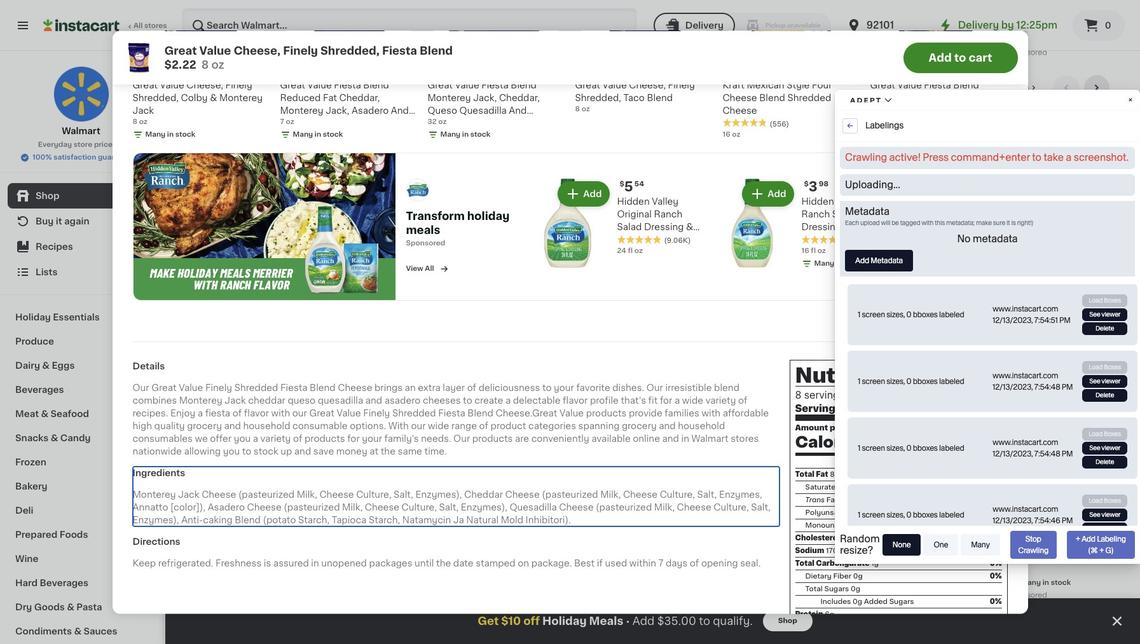 Task type: describe. For each thing, give the bounding box(es) containing it.
fl for 3
[[811, 248, 816, 255]]

3 11 from the left
[[899, 499, 911, 513]]

cheese inside kraft american cheese slices
[[493, 251, 528, 260]]

(9.06k) for 3
[[849, 238, 875, 245]]

13 inside product group
[[548, 499, 563, 513]]

rollback
[[195, 526, 226, 533]]

cheese inside $ 3 r.w. knudsen family on the go lowfat cottage cheese with 2% milkfat
[[1047, 276, 1082, 285]]

protein
[[795, 612, 823, 619]]

0 vertical spatial our
[[292, 409, 307, 418]]

stock inside our great value finely shredded fiesta blend cheese brings an extra layer of deliciousness to your favorite dishes. our irresistible blend combines monterey jack  cheddar  queso quesadilla  and asadero cheeses to create a delectable flavor profile that's fit for a wide variety of recipes. enjoy a fiesta of flavor with our great value finely shredded fiesta blend cheese.great value products provide families with affordable high quality grocery and household consumable options. with our wide range of product categories spanning grocery and household consumables  we offer you a variety of products for your family's needs. our products are conveniently available online and in walmart stores nationwide  allowing you to stock up and save money at the same time.
[[254, 447, 278, 456]]

great inside 2 great value colby & monterey jack deli style sliced cheese
[[892, 251, 917, 260]]

foster farms fresh & natural no antibiotics chicken thighs
[[658, 516, 756, 551]]

jack inside great value cheese, finely shredded, colby & monterey jack 8 oz
[[133, 106, 154, 115]]

shredded, for great value cheese, finely shredded, fiesta blend 8 oz
[[220, 264, 266, 272]]

culture, up tapioca
[[356, 491, 391, 499]]

days
[[666, 559, 688, 568]]

$ 2 22 for great value cheese, finely shredded, colby & monterey jack
[[135, 64, 159, 77]]

finely inside great value cheese, finely shredded, mozzarella
[[775, 264, 802, 272]]

& inside foster farms fresh & natural no antibiotics chicken thighs
[[745, 516, 753, 525]]

/pkg inside "$ 11 67 /pkg (est.) $12.98"
[[225, 499, 248, 509]]

0g left added
[[853, 599, 863, 606]]

& inside oscar mayer gluten free turkey bacon with 58% less fat & 57% less sodium
[[1070, 542, 1077, 551]]

(50+) for 1st the view all (50+) popup button
[[1005, 83, 1030, 92]]

22 for great value cheese, finely shredded, mozzarella
[[792, 234, 801, 241]]

slices
[[424, 264, 451, 272]]

13 inside $ 3 13
[[325, 234, 333, 241]]

$ 3 r.w. knudsen family on the go lowfat cottage cheese with 2% milkfat
[[1008, 234, 1103, 298]]

delivery for delivery
[[685, 21, 724, 30]]

a down "deliciousness"
[[506, 396, 511, 405]]

(est.) for foster farms fresh & natural 3 boneless & skinless chicken breast fillets
[[951, 499, 978, 509]]

about inside freshness guaranteed chicken breast tenderloins $3.94 / lb about 2.8 lb / package
[[308, 564, 329, 571]]

4.7
[[191, 550, 204, 559]]

o for 13
[[576, 516, 583, 525]]

0 vertical spatial you
[[234, 435, 251, 444]]

categories
[[529, 422, 576, 431]]

farms for 3
[[922, 516, 950, 525]]

1 vertical spatial our
[[411, 422, 426, 431]]

produce
[[15, 337, 54, 346]]

off
[[524, 616, 540, 626]]

and inside great value fiesta blend reduced fat cheddar, monterey jack, asadero and queso quesadilla finely shredded cheese
[[391, 106, 409, 115]]

frozen
[[15, 458, 46, 467]]

/pkg (est.) for 6
[[690, 499, 742, 509]]

0 horizontal spatial holiday
[[15, 313, 51, 322]]

condiments & sauces link
[[8, 619, 155, 644]]

jennie- for 13
[[541, 516, 576, 525]]

freshness guaranteed 4.7 to 6.25 pound boneless chicken breasts family pack
[[191, 537, 292, 584]]

cheese, for great value cheese, finely shredded, mozzarella
[[829, 251, 865, 260]]

delivery for delivery by 12:25pm
[[958, 20, 999, 30]]

make holiday meals merrier with ranch flavor image
[[133, 153, 395, 301]]

2 ct from the left
[[1018, 24, 1025, 31]]

monterey inside 2 great value colby & monterey jack deli style sliced cheese
[[892, 264, 935, 272]]

6
[[665, 499, 674, 513]]

walmart link
[[53, 66, 109, 137]]

cholesterol
[[795, 535, 840, 542]]

meals
[[589, 616, 624, 626]]

$ 3 13
[[310, 234, 333, 247]]

milk, down save
[[297, 491, 317, 499]]

shredded, for great value cheese, finely shredded, taco blend 8 oz
[[575, 93, 621, 102]]

2 horizontal spatial great value fiesta blend monterey jack, cheddar, queso quesadilla and asadero finely shredded cheese
[[870, 81, 983, 141]]

great inside great value fiesta blend reduced fat cheddar, monterey jack, asadero and queso quesadilla finely shredded cheese
[[280, 81, 305, 90]]

fresh for jennie-o fresh ground turkey
[[469, 516, 494, 525]]

/pkg for foster farms fresh & natural no antibiotics chicken thighs
[[690, 499, 712, 509]]

online
[[633, 435, 660, 444]]

fat left 8g
[[816, 472, 828, 479]]

0 horizontal spatial great value fiesta blend monterey jack, cheddar, queso quesadilla and asadero finely shredded cheese
[[428, 81, 540, 141]]

3 for $ 3 13
[[315, 234, 324, 247]]

$5.96 element
[[723, 62, 860, 79]]

hidden valley original ranch salad dressing & topping
[[617, 198, 693, 245]]

1 horizontal spatial all
[[425, 266, 434, 273]]

ground,
[[541, 529, 577, 538]]

freshness for chicken
[[775, 516, 821, 525]]

monterey inside great value fiesta blend reduced fat cheddar, monterey jack, asadero and queso quesadilla finely shredded cheese
[[280, 106, 323, 115]]

$ inside $ 9 44
[[989, 181, 993, 188]]

carbohydrate
[[816, 561, 870, 568]]

value inside great value cheese, finely shredded, taco blend 8 oz
[[603, 81, 627, 90]]

of right layer at the bottom of the page
[[467, 384, 476, 393]]

shop button
[[763, 611, 813, 632]]

$ inside "$ 11 67 /pkg (est.) $12.98"
[[193, 500, 198, 507]]

tenderloins
[[308, 542, 359, 551]]

on
[[1008, 264, 1022, 272]]

2 horizontal spatial mexican
[[747, 81, 785, 90]]

0 vertical spatial your
[[554, 384, 574, 393]]

2 horizontal spatial four
[[812, 81, 832, 90]]

cheese inside our great value finely shredded fiesta blend cheese brings an extra layer of deliciousness to your favorite dishes. our irresistible blend combines monterey jack  cheddar  queso quesadilla  and asadero cheeses to create a delectable flavor profile that's fit for a wide variety of recipes. enjoy a fiesta of flavor with our great value finely shredded fiesta blend cheese.great value products provide families with affordable high quality grocery and household consumable options. with our wide range of product categories spanning grocery and household consumables  we offer you a variety of products for your family's needs. our products are conveniently available online and in walmart stores nationwide  allowing you to stock up and save money at the same time.
[[338, 384, 372, 393]]

2 for great value cheese, finely shredded, mozzarella
[[782, 234, 791, 247]]

jack inside the monterey jack cheese (pasteurized milk, cheese culture, salt, enzymes), cheddar cheese (pasteurized milk, cheese culture, salt, enzymes, annatto [color]), asadero cheese (pasteurized milk, cheese culture, salt, enzymes), quesadilla cheese (pasteurized milk, cheese culture, salt, enzymes), anti-caking blend (potato starch, tapioca starch, natamycin ja natural mold inhibitori).
[[178, 491, 199, 499]]

0 horizontal spatial less
[[1008, 555, 1029, 564]]

hidden valley original ranch seasoning, dressing and dip mix, shaker
[[986, 198, 1064, 258]]

blend inside great value fiesta blend reduced fat cheddar, monterey jack, asadero and queso quesadilla finely shredded cheese
[[363, 81, 389, 90]]

salt, left "enzymes,"
[[697, 491, 717, 499]]

fat inside oscar mayer gluten free turkey bacon with 58% less fat & 57% less sodium
[[1053, 542, 1067, 551]]

ranch for 9
[[1023, 210, 1051, 219]]

trans fat 0g polyunsaturated fat 0g monounsaturated fat 2.5g
[[806, 497, 899, 529]]

2 vertical spatial 7
[[659, 559, 664, 568]]

turkey for oscar
[[1030, 529, 1060, 538]]

meals
[[406, 226, 440, 236]]

to left up on the bottom left of page
[[242, 447, 251, 456]]

no
[[693, 529, 705, 538]]

cheese, for great value cheese, finely shredded, colby & monterey jack 8 oz
[[187, 81, 223, 90]]

and down brings
[[366, 396, 382, 405]]

up
[[281, 447, 292, 456]]

fresh for freshness guaranteed fresh chicken drumsticks
[[775, 529, 799, 538]]

great inside great value cheese, finely shredded, taco blend 8 oz
[[575, 81, 600, 90]]

$ inside $ 11 03
[[310, 500, 315, 507]]

$6.22 per package (estimated) element
[[658, 498, 765, 515]]

3 for $ 3 98
[[809, 181, 818, 194]]

$ inside $ 13 74
[[544, 500, 548, 507]]

2 for great value cheese, finely shredded, colby & monterey jack
[[140, 64, 148, 77]]

oz inside the great value cheese, finely shredded, fiesta blend 8 oz
[[197, 288, 206, 295]]

freshness down 6.25
[[216, 559, 262, 568]]

of down the consumable on the bottom of page
[[293, 435, 302, 444]]

/ up 2.37
[[914, 567, 917, 574]]

1 view all (50+) button from the top
[[963, 75, 1044, 100]]

1 vertical spatial enzymes),
[[461, 503, 507, 512]]

keto inside product group
[[659, 220, 676, 227]]

$ 5 54
[[620, 181, 644, 194]]

quesadilla inside great value fiesta blend reduced fat cheddar, monterey jack, asadero and queso quesadilla finely shredded cheese
[[312, 119, 359, 128]]

fat inside great value fiesta blend reduced fat cheddar, monterey jack, asadero and queso quesadilla finely shredded cheese
[[323, 93, 337, 102]]

$ inside $ 5 96
[[544, 234, 548, 241]]

$ inside '$ 4 98'
[[427, 234, 432, 241]]

0% for includes 0g added sugars
[[990, 599, 1002, 606]]

product group containing 6
[[658, 386, 765, 586]]

amount per serving
[[795, 424, 877, 432]]

$ 3 98
[[804, 181, 829, 194]]

lb right 2.8
[[344, 564, 350, 571]]

8 inside great value cheese, finely shredded, colby & monterey jack 8 oz
[[133, 118, 137, 125]]

with
[[388, 422, 409, 431]]

1 all from the top
[[992, 83, 1003, 92]]

fat up polyunsaturated
[[827, 497, 838, 504]]

package inside the $4.97 / lb about 2.37 lb / package
[[944, 577, 974, 584]]

1 horizontal spatial our
[[454, 435, 470, 444]]

holiday inside 'get $10 off holiday meals • add $35.00 to qualify.'
[[543, 616, 587, 626]]

snacks
[[15, 434, 49, 443]]

blend
[[714, 384, 740, 393]]

0 horizontal spatial your
[[362, 435, 382, 444]]

$ 2 22 for great value cheese, finely shredded, fiesta blend
[[193, 234, 217, 247]]

lb right $2.84
[[685, 567, 692, 574]]

great inside the great value cheese, finely shredded, fiesta blend 8 oz
[[191, 251, 216, 260]]

22 for great value cheese, finely shredded, colby & monterey jack
[[150, 64, 159, 71]]

colby inside 2 great value colby & monterey jack deli style sliced cheese
[[945, 251, 972, 260]]

that's
[[621, 396, 646, 405]]

$ inside $ 3 13
[[310, 234, 315, 241]]

item carousel region containing 2
[[133, 0, 1026, 148]]

fat left 2.5g
[[871, 522, 882, 529]]

and up 'offer' at the bottom of page
[[224, 422, 241, 431]]

milk, up tapioca
[[342, 503, 363, 512]]

/pkg (est.) inside the $11.78 per package (estimated) element
[[926, 499, 978, 509]]

farms for no
[[689, 516, 716, 525]]

(19)
[[939, 557, 952, 564]]

package inside freshness guaranteed chicken breast tenderloins $3.94 / lb about 2.8 lb / package
[[357, 564, 387, 571]]

32 oz
[[428, 118, 447, 125]]

affordable
[[723, 409, 769, 418]]

lb up 2.37
[[918, 567, 925, 574]]

$10
[[501, 616, 521, 626]]

nutrition facts
[[795, 366, 961, 387]]

18 inside product group
[[1008, 24, 1016, 31]]

1 vertical spatial 7
[[665, 234, 673, 247]]

1 23 oz from the left
[[541, 24, 560, 31]]

stamped
[[476, 559, 516, 568]]

the inside our great value finely shredded fiesta blend cheese brings an extra layer of deliciousness to your favorite dishes. our irresistible blend combines monterey jack  cheddar  queso quesadilla  and asadero cheeses to create a delectable flavor profile that's fit for a wide variety of recipes. enjoy a fiesta of flavor with our great value finely shredded fiesta blend cheese.great value products provide families with affordable high quality grocery and household consumable options. with our wide range of product categories spanning grocery and household consumables  we offer you a variety of products for your family's needs. our products are conveniently available online and in walmart stores nationwide  allowing you to stock up and save money at the same time.
[[381, 447, 396, 456]]

5g
[[855, 484, 864, 491]]

x
[[197, 24, 202, 31]]

beverages inside 'link'
[[15, 385, 64, 394]]

kraft down the $5.96 element
[[723, 81, 745, 90]]

finely inside great value cheese, finely shredded, colby & monterey jack 8 oz
[[226, 81, 252, 90]]

11 for $ 11 67 /pkg (est.) $12.98
[[198, 499, 210, 513]]

natural for foster farms fresh & natural no antibiotics chicken thighs
[[658, 529, 690, 538]]

four for 3
[[308, 264, 328, 272]]

2 horizontal spatial products
[[586, 409, 627, 418]]

fresh for foster farms fresh & natural no antibiotics chicken thighs
[[718, 516, 743, 525]]

$3.94
[[308, 554, 328, 561]]

of up affordable
[[738, 396, 748, 405]]

0 horizontal spatial sodium
[[795, 548, 824, 555]]

hidden for 9
[[986, 198, 1019, 207]]

0
[[1105, 21, 1112, 30]]

with down cheddar
[[271, 409, 290, 418]]

shop inside shop link
[[36, 191, 59, 200]]

culture, down "enzymes,"
[[714, 503, 749, 512]]

asadero inside product group
[[658, 302, 695, 311]]

salt, up ja
[[439, 503, 459, 512]]

of right days
[[690, 559, 699, 568]]

fiesta inside product group
[[712, 251, 739, 260]]

1 horizontal spatial flavor
[[563, 396, 588, 405]]

and right up on the bottom left of page
[[294, 447, 311, 456]]

cheddar, inside great value fiesta blend reduced fat cheddar, monterey jack, asadero and queso quesadilla finely shredded cheese
[[339, 93, 380, 102]]

breast inside the foster farms fresh & natural 3 boneless & skinless chicken breast fillets
[[892, 555, 921, 564]]

milk, up turkey,
[[600, 491, 621, 499]]

lb up 2.8
[[335, 554, 342, 561]]

ground
[[496, 516, 529, 525]]

allowing
[[184, 447, 221, 456]]

6.25
[[218, 550, 237, 559]]

add to cart button
[[903, 42, 1018, 73]]

a right enjoy
[[198, 409, 203, 418]]

blend inside the great value cheese, finely shredded, fiesta blend 8 oz
[[191, 276, 217, 285]]

culture, up no
[[660, 491, 695, 499]]

of right fiesta
[[233, 409, 242, 418]]

monterey inside the monterey jack cheese (pasteurized milk, cheese culture, salt, enzymes), cheddar cheese (pasteurized milk, cheese culture, salt, enzymes, annatto [color]), asadero cheese (pasteurized milk, cheese culture, salt, enzymes), quesadilla cheese (pasteurized milk, cheese culture, salt, enzymes), anti-caking blend (potato starch, tapioca starch, natamycin ja natural mold inhibitori).
[[133, 491, 176, 499]]

(est.) for freshness guaranteed chicken breast tenderloins
[[368, 499, 395, 509]]

enzymes,
[[719, 491, 762, 499]]

42.72 oz
[[424, 11, 454, 18]]

cheese, for great value cheese, finely shredded, taco blend 8 oz
[[629, 81, 666, 90]]

0% for dietary fiber
[[990, 573, 1002, 580]]

lists
[[36, 268, 58, 277]]

culture, up natamycin
[[402, 503, 437, 512]]

asadero inside the monterey jack cheese (pasteurized milk, cheese culture, salt, enzymes), cheddar cheese (pasteurized milk, cheese culture, salt, enzymes, annatto [color]), asadero cheese (pasteurized milk, cheese culture, salt, enzymes), quesadilla cheese (pasteurized milk, cheese culture, salt, enzymes), anti-caking blend (potato starch, tapioca starch, natamycin ja natural mold inhibitori).
[[208, 503, 245, 512]]

great value fiesta blend monterey jack, cheddar, queso quesadilla and asadero finely shredded cheese inside product group
[[658, 251, 755, 323]]

great value cheese, finely shredded, fiesta blend 8 oz
[[191, 251, 295, 295]]

$ inside $ 3 98
[[804, 181, 809, 188]]

lowfat
[[1058, 264, 1089, 272]]

quality
[[154, 422, 185, 431]]

0 vertical spatial sugars
[[825, 586, 849, 593]]

quesadilla inside the monterey jack cheese (pasteurized milk, cheese culture, salt, enzymes), cheddar cheese (pasteurized milk, cheese culture, salt, enzymes, annatto [color]), asadero cheese (pasteurized milk, cheese culture, salt, enzymes), quesadilla cheese (pasteurized milk, cheese culture, salt, enzymes), anti-caking blend (potato starch, tapioca starch, natamycin ja natural mold inhibitori).
[[510, 503, 557, 512]]

walmart inside our great value finely shredded fiesta blend cheese brings an extra layer of deliciousness to your favorite dishes. our irresistible blend combines monterey jack  cheddar  queso quesadilla  and asadero cheeses to create a delectable flavor profile that's fit for a wide variety of recipes. enjoy a fiesta of flavor with our great value finely shredded fiesta blend cheese.great value products provide families with affordable high quality grocery and household consumable options. with our wide range of product categories spanning grocery and household consumables  we offer you a variety of products for your family's needs. our products are conveniently available online and in walmart stores nationwide  allowing you to stock up and save money at the same time.
[[692, 435, 729, 444]]

valley for 5
[[652, 198, 679, 207]]

1 vertical spatial the
[[436, 559, 451, 568]]

product group containing 5
[[775, 386, 881, 563]]

family inside freshness guaranteed 4.7 to 6.25 pound boneless chicken breasts family pack
[[227, 575, 256, 584]]

salad inside hidden valley original ranch salad dressing & topping
[[617, 223, 642, 232]]

value inside product group
[[685, 251, 710, 260]]

1 ct from the left
[[784, 24, 792, 31]]

2 horizontal spatial kraft mexican style four cheese blend shredded cheese
[[723, 81, 832, 115]]

deliciousness
[[479, 384, 540, 393]]

0g for fat
[[840, 497, 849, 504]]

1 vertical spatial flavor
[[244, 409, 269, 418]]

1 horizontal spatial sugars
[[890, 599, 914, 606]]

foster farms fresh & natural 3 boneless & skinless chicken breast fillets
[[892, 516, 986, 564]]

great value cheese, finely shredded, colby & monterey jack 8 oz
[[133, 81, 263, 125]]

3 inside the foster farms fresh & natural 3 boneless & skinless chicken breast fillets
[[926, 529, 932, 538]]

fl for 5
[[628, 248, 633, 255]]

8 inside great value cheese, finely shredded, taco blend 8 oz
[[575, 106, 580, 113]]

lb right 2.37
[[931, 577, 938, 584]]

92101
[[867, 20, 894, 30]]

milk, up foster farms fresh & natural no antibiotics chicken thighs
[[654, 503, 675, 512]]

1 23 from the left
[[541, 24, 550, 31]]

inhibitori).
[[526, 516, 571, 525]]

stores inside our great value finely shredded fiesta blend cheese brings an extra layer of deliciousness to your favorite dishes. our irresistible blend combines monterey jack  cheddar  queso quesadilla  and asadero cheeses to create a delectable flavor profile that's fit for a wide variety of recipes. enjoy a fiesta of flavor with our great value finely shredded fiesta blend cheese.great value products provide families with affordable high quality grocery and household consumable options. with our wide range of product categories spanning grocery and household consumables  we offer you a variety of products for your family's needs. our products are conveniently available online and in walmart stores nationwide  allowing you to stock up and save money at the same time.
[[731, 435, 759, 444]]

family inside $ 3 r.w. knudsen family on the go lowfat cottage cheese with 2% milkfat
[[1072, 251, 1101, 260]]

shredded, for great value cheese, finely shredded, fiesta blend $2.22 8 oz
[[321, 45, 380, 55]]

sodium 170mg
[[795, 548, 849, 555]]

0 vertical spatial wide
[[682, 396, 703, 405]]

saturated fat 5g
[[806, 484, 864, 491]]

guarantee
[[98, 154, 135, 161]]

kraft for 5
[[541, 251, 563, 260]]

sponsored badge image for 3
[[1008, 311, 1047, 318]]

cheddar, inside product group
[[658, 276, 699, 285]]

0 vertical spatial enzymes),
[[416, 491, 462, 499]]

$ inside $ 7 48
[[660, 234, 665, 241]]

1 grocery from the left
[[187, 422, 222, 431]]

gluten
[[1068, 516, 1098, 525]]

0g for fiber
[[853, 573, 863, 580]]

chicken inside foster farms fresh & natural no antibiotics chicken thighs
[[658, 542, 695, 551]]

walmart logo image
[[53, 66, 109, 122]]

product group containing 13
[[541, 386, 648, 577]]

0 vertical spatial stores
[[144, 22, 167, 29]]

/pkg for foster farms fresh & natural 3 boneless & skinless chicken breast fillets
[[926, 499, 948, 509]]

1 vertical spatial you
[[223, 447, 240, 456]]

1 horizontal spatial less
[[1030, 542, 1051, 551]]

ranch inside hidden valley ranch salad dressing
[[802, 210, 830, 219]]

fat up the "monounsaturated"
[[866, 510, 877, 517]]

guaranteed for freshness guaranteed fresh chicken drumsticks
[[823, 516, 876, 525]]

finely inside great value fiesta blend reduced fat cheddar, monterey jack, asadero and queso quesadilla finely shredded cheese
[[361, 119, 388, 128]]

keep
[[133, 559, 156, 568]]

(104) inside product group
[[1055, 14, 1073, 21]]

ranch for 5
[[654, 210, 683, 219]]

monounsaturated
[[806, 522, 869, 529]]

2 all from the top
[[992, 349, 1003, 358]]

finely inside the great value cheese, finely shredded, fiesta blend 8 oz
[[191, 264, 218, 272]]

value inside great value cheese, finely shredded, colby & monterey jack 8 oz
[[160, 81, 184, 90]]

about inside the $4.97 / lb about 2.37 lb / package
[[892, 577, 913, 584]]

2 horizontal spatial our
[[647, 384, 663, 393]]

0 vertical spatial 98
[[888, 64, 897, 71]]

sponsored badge image down 12:25pm
[[1008, 49, 1047, 56]]

54
[[635, 181, 644, 188]]

snacks & candy
[[15, 434, 91, 443]]

16 for r.w. knudsen family on the go lowfat cottage cheese with 2% milkfat
[[1008, 301, 1016, 308]]

12:25pm
[[1016, 20, 1058, 30]]

with right families
[[702, 409, 721, 418]]

4 for oscar
[[1016, 499, 1025, 513]]

treatment tracker modal dialog
[[165, 598, 1140, 644]]

add to cart
[[929, 52, 992, 62]]

2 vertical spatial total
[[806, 586, 823, 593]]

buy
[[36, 217, 54, 226]]

and right the online
[[662, 435, 679, 444]]

& inside hidden valley original ranch salad dressing & topping
[[686, 223, 693, 232]]

100%
[[32, 154, 52, 161]]

0 horizontal spatial our
[[133, 384, 149, 393]]

$ inside $ 3 r.w. knudsen family on the go lowfat cottage cheese with 2% milkfat
[[1011, 234, 1016, 241]]

blend inside great value cheese, finely shredded, taco blend 8 oz
[[647, 93, 673, 102]]

instacart logo image
[[43, 18, 120, 33]]

2 view all (50+) from the top
[[968, 349, 1030, 358]]

1 vertical spatial view
[[406, 266, 423, 273]]

nutrition
[[795, 366, 896, 387]]

0 horizontal spatial 7
[[280, 118, 284, 125]]

view for 1st the view all (50+) popup button
[[968, 83, 990, 92]]

keep refrigerated. freshness is assured in unopened packages until the date stamped on package. best if used within 7 days of opening seal.
[[133, 559, 761, 568]]

18 ct inside product group
[[1008, 24, 1025, 31]]

0 horizontal spatial all
[[134, 22, 143, 29]]

to up delectable
[[542, 384, 552, 393]]

2 household from the left
[[678, 422, 725, 431]]

view for 2nd the view all (50+) popup button
[[968, 349, 990, 358]]

queso inside product group
[[701, 276, 730, 285]]

we
[[195, 435, 208, 444]]

and down families
[[659, 422, 676, 431]]

product group containing ★★★★★
[[1008, 0, 1115, 60]]

0 vertical spatial walmart
[[62, 127, 100, 135]]

queso inside great value fiesta blend reduced fat cheddar, monterey jack, asadero and queso quesadilla finely shredded cheese
[[280, 119, 310, 128]]

lists link
[[8, 259, 155, 285]]

recipes link
[[8, 234, 155, 259]]

salt, up natamycin
[[394, 491, 413, 499]]

delectable
[[513, 396, 561, 405]]

nsored
[[420, 240, 445, 247]]

create
[[475, 396, 503, 405]]

in inside our great value finely shredded fiesta blend cheese brings an extra layer of deliciousness to your favorite dishes. our irresistible blend combines monterey jack  cheddar  queso quesadilla  and asadero cheeses to create a delectable flavor profile that's fit for a wide variety of recipes. enjoy a fiesta of flavor with our great value finely shredded fiesta blend cheese.great value products provide families with affordable high quality grocery and household consumable options. with our wide range of product categories spanning grocery and household consumables  we offer you a variety of products for your family's needs. our products are conveniently available online and in walmart stores nationwide  allowing you to stock up and save money at the same time.
[[681, 435, 689, 444]]

92101 button
[[846, 8, 923, 43]]

$ 4 74
[[1011, 499, 1035, 513]]

hidden valley ranch image
[[406, 179, 429, 202]]

serving
[[795, 404, 836, 413]]

offer
[[210, 435, 232, 444]]

dressing for 5
[[644, 223, 684, 232]]

value inside the great value cheese, finely shredded, fiesta blend $2.22 8 oz
[[199, 45, 231, 55]]



Task type: vqa. For each thing, say whether or not it's contained in the screenshot.
AFFORDABLE
yes



Task type: locate. For each thing, give the bounding box(es) containing it.
4 x 2 oz
[[191, 24, 218, 31]]

98 for 4
[[442, 234, 452, 241]]

2 23 from the left
[[892, 24, 900, 31]]

•
[[626, 616, 630, 626]]

cheese inside 2 great value colby & monterey jack deli style sliced cheese
[[947, 276, 981, 285]]

1 hidden from the left
[[617, 198, 650, 207]]

our right with
[[411, 422, 426, 431]]

2 turkey from the left
[[1030, 529, 1060, 538]]

chicken inside freshness guaranteed fresh chicken drumsticks
[[802, 529, 838, 538]]

1 horizontal spatial $ 2 22
[[193, 234, 217, 247]]

1 horizontal spatial ranch
[[802, 210, 830, 219]]

foods
[[60, 530, 88, 539]]

1 74 from the left
[[564, 500, 573, 507]]

0 horizontal spatial mexican
[[332, 251, 369, 260]]

2 horizontal spatial guaranteed
[[823, 516, 876, 525]]

to right 4.7
[[206, 550, 215, 559]]

stores
[[144, 22, 167, 29], [731, 435, 759, 444]]

0 horizontal spatial products
[[305, 435, 345, 444]]

2 hidden from the left
[[802, 198, 834, 207]]

0 vertical spatial per
[[847, 391, 863, 401]]

0 horizontal spatial (104)
[[822, 14, 840, 21]]

american
[[449, 251, 491, 260]]

cheddar,
[[339, 93, 380, 102], [499, 93, 540, 102], [942, 93, 983, 102], [658, 276, 699, 285]]

7 down the "reduced"
[[280, 118, 284, 125]]

24.8 oz
[[308, 24, 334, 31]]

hidden valley ranch salad dressing
[[802, 198, 863, 232]]

/ inside product group
[[681, 567, 684, 574]]

1 horizontal spatial foster
[[892, 516, 920, 525]]

2 74 from the left
[[1026, 500, 1035, 507]]

0 vertical spatial 5
[[624, 181, 633, 194]]

24.8
[[308, 24, 324, 31]]

3 /pkg (est.) from the left
[[926, 499, 978, 509]]

1 (104) from the left
[[822, 14, 840, 21]]

total for dietary fiber 0g
[[795, 561, 815, 568]]

jennie-
[[424, 516, 459, 525], [541, 516, 576, 525]]

& inside 2 great value colby & monterey jack deli style sliced cheese
[[974, 251, 982, 260]]

deli inside deli link
[[15, 506, 33, 515]]

2 horizontal spatial 98
[[888, 64, 897, 71]]

freshness inside freshness guaranteed chicken breast tenderloins $3.94 / lb about 2.8 lb / package
[[308, 516, 354, 525]]

mexican for 5
[[565, 251, 603, 260]]

1 horizontal spatial family
[[1072, 251, 1101, 260]]

valley for 9
[[1021, 198, 1048, 207]]

$ 11 03
[[310, 499, 337, 513]]

natural inside the foster farms fresh & natural 3 boneless & skinless chicken breast fillets
[[892, 529, 924, 538]]

2 farms from the left
[[922, 516, 950, 525]]

1 horizontal spatial starch,
[[369, 516, 400, 525]]

(9.06k) right topping
[[664, 238, 691, 245]]

98 for 3
[[819, 181, 829, 188]]

3 ranch from the left
[[1023, 210, 1051, 219]]

freshness for to
[[191, 537, 237, 546]]

thighs
[[697, 542, 727, 551]]

3 hidden from the left
[[986, 198, 1019, 207]]

★★★★★
[[191, 12, 235, 21], [191, 12, 235, 21], [308, 12, 352, 21], [308, 12, 352, 21], [541, 12, 586, 21], [541, 12, 586, 21], [775, 12, 819, 21], [775, 12, 819, 21], [892, 12, 936, 21], [892, 12, 936, 21], [1008, 12, 1053, 21], [1008, 12, 1053, 21], [723, 119, 767, 128], [723, 119, 767, 128], [617, 236, 662, 245], [617, 236, 662, 245], [802, 236, 846, 245], [802, 236, 846, 245], [986, 236, 1031, 245], [986, 236, 1031, 245], [308, 289, 352, 298], [308, 289, 352, 298], [658, 555, 702, 563], [658, 555, 702, 563], [892, 555, 936, 563], [892, 555, 936, 563], [1008, 555, 1053, 563], [1008, 555, 1053, 563]]

1 (est.) from the left
[[250, 499, 277, 509]]

chicken down pound
[[234, 562, 271, 571]]

$ 2 22
[[135, 64, 159, 77], [193, 234, 217, 247], [777, 234, 801, 247]]

0 horizontal spatial hidden
[[617, 198, 650, 207]]

0 horizontal spatial 13
[[325, 234, 333, 241]]

add button
[[244, 124, 294, 147], [712, 124, 761, 147], [828, 124, 878, 147], [945, 124, 994, 147], [1062, 124, 1111, 147], [559, 183, 608, 206], [744, 183, 793, 206], [928, 183, 977, 206], [244, 390, 294, 413], [361, 390, 410, 413], [478, 390, 527, 413], [595, 390, 644, 413], [712, 390, 761, 413], [1062, 390, 1111, 413]]

sponsored badge image for 4
[[1008, 592, 1047, 599]]

monterey inside great value cheese, finely shredded, colby & monterey jack 8 oz
[[219, 93, 263, 102]]

less right 58%
[[1030, 542, 1051, 551]]

0 vertical spatial 0%
[[990, 561, 1002, 568]]

$11.78 per package (estimated) element
[[892, 498, 998, 515]]

/ right $2.84
[[681, 567, 684, 574]]

total for saturated fat 5g
[[795, 472, 815, 479]]

cheese
[[191, 81, 245, 94], [723, 93, 757, 102], [723, 106, 757, 115], [326, 132, 361, 141], [428, 132, 462, 141], [870, 132, 905, 141], [493, 251, 528, 260], [330, 264, 364, 272], [563, 264, 598, 272], [354, 276, 388, 285], [587, 276, 622, 285], [947, 276, 981, 285], [1047, 276, 1082, 285], [704, 314, 738, 323], [338, 384, 372, 393], [202, 491, 236, 499], [320, 491, 354, 499], [505, 491, 540, 499], [623, 491, 658, 499], [247, 503, 282, 512], [365, 503, 399, 512], [559, 503, 594, 512], [677, 503, 712, 512]]

16 for kraft mexican style four cheese blend shredded cheese
[[723, 131, 731, 138]]

/pkg (est.) inside $11.03 per package (estimated) element
[[343, 499, 395, 509]]

for up money
[[347, 435, 360, 444]]

4
[[191, 24, 196, 31], [432, 234, 441, 247], [432, 499, 441, 513], [1016, 499, 1025, 513]]

2 /pkg from the left
[[343, 499, 365, 509]]

cheese.great
[[496, 409, 557, 418]]

with inside $ 3 r.w. knudsen family on the go lowfat cottage cheese with 2% milkfat
[[1084, 276, 1103, 285]]

74 inside $ 4 74
[[1026, 500, 1035, 507]]

to inside 'get $10 off holiday meals • add $35.00 to qualify.'
[[699, 616, 710, 626]]

chicken inside the foster farms fresh & natural 3 boneless & skinless chicken breast fillets
[[930, 542, 967, 551]]

1 horizontal spatial holiday
[[543, 616, 587, 626]]

ja
[[453, 516, 464, 525]]

1 jennie- from the left
[[424, 516, 459, 525]]

0 horizontal spatial starch,
[[298, 516, 330, 525]]

1 foster from the left
[[658, 516, 686, 525]]

item carousel region containing 11
[[191, 341, 1115, 607]]

great inside great value cheese, finely shredded, mozzarella
[[775, 251, 800, 260]]

per for container
[[847, 391, 863, 401]]

2.37
[[915, 577, 929, 584]]

delivery button
[[654, 13, 735, 38]]

shredded inside great value fiesta blend reduced fat cheddar, monterey jack, asadero and queso quesadilla finely shredded cheese
[[280, 132, 324, 141]]

milkfat
[[1024, 289, 1054, 298]]

our down range
[[454, 435, 470, 444]]

per for serving
[[830, 424, 844, 432]]

sponsored badge image
[[1008, 49, 1047, 56], [1008, 311, 1047, 318], [541, 566, 580, 574], [1008, 592, 1047, 599]]

0 vertical spatial boneless
[[934, 529, 975, 538]]

$ inside $ 4 72
[[427, 500, 432, 507]]

trans
[[806, 497, 825, 504]]

1 vertical spatial (50+)
[[1005, 349, 1030, 358]]

extra
[[418, 384, 441, 393]]

dressing inside hidden valley ranch salad dressing
[[802, 223, 841, 232]]

oz inside great value cheese, finely shredded, taco blend 8 oz
[[582, 106, 590, 113]]

of right range
[[479, 422, 488, 431]]

shredded, inside great value cheese, finely shredded, mozzarella
[[804, 264, 850, 272]]

1 /pkg (est.) from the left
[[343, 499, 395, 509]]

4 up the oscar
[[1016, 499, 1025, 513]]

wide up needs.
[[428, 422, 449, 431]]

delivery
[[958, 20, 999, 30], [685, 21, 724, 30]]

kraft mexican style four cheese blend shredded cheese for 3
[[308, 251, 395, 285]]

fresh up drumsticks
[[775, 529, 799, 538]]

details
[[133, 362, 165, 371]]

74 for 13
[[564, 500, 573, 507]]

1 view all (50+) from the top
[[968, 83, 1030, 92]]

foster down $ 6 22
[[658, 516, 686, 525]]

(9.06k) down hidden valley ranch salad dressing
[[849, 238, 875, 245]]

1 ranch from the left
[[654, 210, 683, 219]]

2 original from the left
[[986, 210, 1021, 219]]

deli down bakery at the bottom of the page
[[15, 506, 33, 515]]

cheese, for great value cheese, finely shredded, fiesta blend 8 oz
[[245, 251, 281, 260]]

1 vertical spatial view all (50+) button
[[963, 341, 1044, 366]]

/pkg right $ 6 22
[[690, 499, 712, 509]]

freshness down rollback
[[191, 537, 237, 546]]

4 (est.) from the left
[[951, 499, 978, 509]]

1 farms from the left
[[689, 516, 716, 525]]

1 vertical spatial 13
[[548, 499, 563, 513]]

$4.97
[[892, 567, 912, 574]]

shredded, for great value cheese, finely shredded, mozzarella
[[804, 264, 850, 272]]

0 vertical spatial all
[[134, 22, 143, 29]]

2 ranch from the left
[[802, 210, 830, 219]]

3 /pkg from the left
[[690, 499, 712, 509]]

holiday
[[467, 212, 510, 222]]

for right 'fit' at the bottom right of page
[[660, 396, 672, 405]]

1 household from the left
[[243, 422, 290, 431]]

salad inside hidden valley ranch salad dressing
[[832, 210, 857, 219]]

0 vertical spatial the
[[381, 447, 396, 456]]

condiments
[[15, 627, 72, 636]]

4 for kraft
[[432, 234, 441, 247]]

transform
[[406, 212, 465, 222]]

to down layer at the bottom of the page
[[463, 396, 472, 405]]

$ 2 22 up mozzarella
[[777, 234, 801, 247]]

0 horizontal spatial 18
[[775, 24, 783, 31]]

flavor down cheddar
[[244, 409, 269, 418]]

view all (50+) down cart
[[968, 83, 1030, 92]]

sugars
[[825, 586, 849, 593], [890, 599, 914, 606]]

/pkg (est.) inside the $6.22 per package (estimated) element
[[690, 499, 742, 509]]

1 horizontal spatial fl
[[811, 248, 816, 255]]

transform holiday meals spo nsored
[[406, 212, 510, 247]]

fresh inside freshness guaranteed fresh chicken drumsticks
[[775, 529, 799, 538]]

1 starch, from the left
[[298, 516, 330, 525]]

hidden for 5
[[617, 198, 650, 207]]

turkey for jennie-
[[424, 529, 454, 538]]

kraft for 4
[[424, 251, 446, 260]]

1 o from the left
[[459, 516, 467, 525]]

/pkg (est.)
[[343, 499, 395, 509], [690, 499, 742, 509], [926, 499, 978, 509]]

salad up great value cheese, finely shredded, mozzarella
[[832, 210, 857, 219]]

jack inside our great value finely shredded fiesta blend cheese brings an extra layer of deliciousness to your favorite dishes. our irresistible blend combines monterey jack  cheddar  queso quesadilla  and asadero cheeses to create a delectable flavor profile that's fit for a wide variety of recipes. enjoy a fiesta of flavor with our great value finely shredded fiesta blend cheese.great value products provide families with affordable high quality grocery and household consumable options. with our wide range of product categories spanning grocery and household consumables  we offer you a variety of products for your family's needs. our products are conveniently available online and in walmart stores nationwide  allowing you to stock up and save money at the same time.
[[225, 396, 246, 405]]

(est.) for foster farms fresh & natural no antibiotics chicken thighs
[[715, 499, 742, 509]]

0 vertical spatial total
[[795, 472, 815, 479]]

1 vertical spatial wide
[[428, 422, 449, 431]]

item carousel region
[[133, 0, 1026, 148], [191, 75, 1115, 330], [191, 341, 1115, 607]]

0 horizontal spatial (9.06k)
[[664, 238, 691, 245]]

products down product
[[472, 435, 513, 444]]

holiday right the 'off'
[[543, 616, 587, 626]]

1 horizontal spatial (9.06k)
[[849, 238, 875, 245]]

wine link
[[8, 547, 155, 571]]

dressing inside hidden valley original ranch salad dressing & topping
[[644, 223, 684, 232]]

2 horizontal spatial /pkg (est.)
[[926, 499, 978, 509]]

1 vertical spatial family
[[227, 575, 256, 584]]

0 horizontal spatial salad
[[617, 223, 642, 232]]

1 0% from the top
[[990, 561, 1002, 568]]

1 horizontal spatial package
[[944, 577, 974, 584]]

0g for sugars
[[851, 586, 861, 593]]

is
[[264, 559, 271, 568]]

sauces
[[84, 627, 117, 636]]

boneless for fresh
[[934, 529, 975, 538]]

22 right 6
[[676, 500, 685, 507]]

jennie- for 4
[[424, 516, 459, 525]]

(50+) for 2nd the view all (50+) popup button
[[1005, 349, 1030, 358]]

kraft for 3
[[308, 251, 329, 260]]

best
[[574, 559, 595, 568]]

2 horizontal spatial valley
[[1021, 198, 1048, 207]]

guaranteed up pound
[[239, 537, 292, 546]]

jennie- inside jennie-o fresh ground turkey
[[424, 516, 459, 525]]

1 vertical spatial 5
[[548, 234, 557, 247]]

(104) right by
[[1055, 14, 1073, 21]]

1 horizontal spatial salad
[[832, 210, 857, 219]]

0g
[[840, 497, 849, 504], [879, 510, 889, 517], [853, 573, 863, 580], [851, 586, 861, 593], [853, 599, 863, 606]]

item carousel region containing cheese
[[191, 75, 1115, 330]]

natural up skinless
[[892, 529, 924, 538]]

shredded inside product group
[[658, 314, 702, 323]]

buy it again
[[36, 217, 89, 226]]

2 /pkg (est.) from the left
[[690, 499, 742, 509]]

kraft mexican style four cheese blend shredded cheese down 96
[[541, 251, 628, 285]]

turkey inside oscar mayer gluten free turkey bacon with 58% less fat & 57% less sodium
[[1030, 529, 1060, 538]]

1 horizontal spatial (438)
[[939, 14, 958, 21]]

2 horizontal spatial dressing
[[986, 236, 1026, 245]]

natural for foster farms fresh & natural 3 boneless & skinless chicken breast fillets
[[892, 529, 924, 538]]

0 horizontal spatial /pkg (est.)
[[343, 499, 395, 509]]

$ inside $ 5 97
[[777, 500, 782, 507]]

(est.) inside "$ 11 67 /pkg (est.) $12.98"
[[250, 499, 277, 509]]

original for 9
[[986, 210, 1021, 219]]

2 for great value cheese, finely shredded, fiesta blend
[[198, 234, 207, 247]]

(9.06k) for 5
[[664, 238, 691, 245]]

0 horizontal spatial about
[[308, 564, 329, 571]]

boneless inside the foster farms fresh & natural 3 boneless & skinless chicken breast fillets
[[934, 529, 975, 538]]

1 (438) from the left
[[588, 14, 607, 21]]

mexican down 96
[[565, 251, 603, 260]]

tapioca
[[332, 516, 367, 525]]

valley inside 'hidden valley original ranch seasoning, dressing and dip mix, shaker'
[[1021, 198, 1048, 207]]

includes
[[821, 599, 851, 606]]

2 (9.06k) from the left
[[849, 238, 875, 245]]

11 for $ 11 03
[[315, 499, 327, 513]]

3 0% from the top
[[990, 599, 1002, 606]]

condiments & sauces
[[15, 627, 117, 636]]

0 horizontal spatial deli
[[15, 506, 33, 515]]

jack up guarantee
[[133, 106, 154, 115]]

3
[[809, 181, 818, 194], [315, 234, 324, 247], [1016, 234, 1024, 247], [926, 529, 932, 538]]

1 horizontal spatial 23 oz
[[892, 24, 911, 31]]

3 valley from the left
[[1021, 198, 1048, 207]]

value inside the great value cheese, finely shredded, fiesta blend 8 oz
[[218, 251, 242, 260]]

per up 'calories' at right bottom
[[830, 424, 844, 432]]

mexican down $ 3 13
[[332, 251, 369, 260]]

2 valley from the left
[[837, 198, 863, 207]]

1 horizontal spatial grocery
[[622, 422, 657, 431]]

four down $ 3 13
[[308, 264, 328, 272]]

1 horizontal spatial our
[[411, 422, 426, 431]]

0 horizontal spatial breast
[[346, 529, 375, 538]]

ranch inside 'hidden valley original ranch seasoning, dressing and dip mix, shaker'
[[1023, 210, 1051, 219]]

0 horizontal spatial o
[[459, 516, 467, 525]]

beverages down 'dairy & eggs'
[[15, 385, 64, 394]]

ranch up 48
[[654, 210, 683, 219]]

r.w.
[[1008, 251, 1027, 260]]

1 /pkg from the left
[[225, 499, 248, 509]]

1 horizontal spatial for
[[660, 396, 672, 405]]

add inside button
[[929, 52, 952, 62]]

to inside 'add to cart' button
[[954, 52, 966, 62]]

holiday up produce
[[15, 313, 51, 322]]

service type group
[[654, 13, 831, 38]]

0 horizontal spatial 23
[[541, 24, 550, 31]]

product group
[[1008, 0, 1115, 60], [191, 121, 297, 313], [424, 121, 531, 313], [658, 121, 765, 323], [775, 121, 881, 313], [892, 121, 998, 313], [1008, 121, 1115, 321], [191, 386, 297, 594], [308, 386, 414, 573], [424, 386, 531, 565], [541, 386, 648, 577], [658, 386, 765, 586], [775, 386, 881, 563], [892, 386, 998, 586], [1008, 386, 1115, 602]]

/ up 2.8
[[330, 554, 333, 561]]

original up topping
[[617, 210, 652, 219]]

fresh up antibiotics
[[718, 516, 743, 525]]

save
[[313, 447, 334, 456]]

2 23 oz from the left
[[892, 24, 911, 31]]

prepared
[[15, 530, 57, 539]]

1 horizontal spatial shop
[[778, 618, 797, 625]]

2 0% from the top
[[990, 573, 1002, 580]]

view all (50+) button down cart
[[963, 75, 1044, 100]]

jack up fiesta
[[225, 396, 246, 405]]

fat up (291)
[[1053, 542, 1067, 551]]

1 horizontal spatial great value fiesta blend monterey jack, cheddar, queso quesadilla and asadero finely shredded cheese
[[658, 251, 755, 323]]

our great value finely shredded fiesta blend cheese brings an extra layer of deliciousness to your favorite dishes. our irresistible blend combines monterey jack  cheddar  queso quesadilla  and asadero cheeses to create a delectable flavor profile that's fit for a wide variety of recipes. enjoy a fiesta of flavor with our great value finely shredded fiesta blend cheese.great value products provide families with affordable high quality grocery and household consumable options. with our wide range of product categories spanning grocery and household consumables  we offer you a variety of products for your family's needs. our products are conveniently available online and in walmart stores nationwide  allowing you to stock up and save money at the same time.
[[133, 384, 769, 456]]

0 vertical spatial view all (50+)
[[968, 83, 1030, 92]]

for
[[660, 396, 672, 405], [347, 435, 360, 444]]

sponsored badge image for 13
[[541, 566, 580, 574]]

guaranteed for freshness guaranteed 4.7 to 6.25 pound boneless chicken breasts family pack
[[239, 537, 292, 546]]

dry
[[15, 603, 32, 612]]

$11.03 per package (estimated) element
[[308, 498, 414, 515]]

fiesta inside great value fiesta blend reduced fat cheddar, monterey jack, asadero and queso quesadilla finely shredded cheese
[[334, 81, 361, 90]]

cheese, inside the great value cheese, finely shredded, fiesta blend 8 oz
[[245, 251, 281, 260]]

/pkg (est.) for 11
[[343, 499, 395, 509]]

serving
[[846, 424, 877, 432]]

fat
[[323, 93, 337, 102], [816, 472, 828, 479], [842, 484, 853, 491], [827, 497, 838, 504], [866, 510, 877, 517], [871, 522, 882, 529], [1053, 542, 1067, 551]]

2 (est.) from the left
[[368, 499, 395, 509]]

freshness inside freshness guaranteed 4.7 to 6.25 pound boneless chicken breasts family pack
[[191, 537, 237, 546]]

enjoy
[[170, 409, 195, 418]]

chicken up '(19)'
[[930, 542, 967, 551]]

dressing for 9
[[986, 236, 1026, 245]]

guaranteed down $11.03 per package (estimated) element
[[356, 516, 409, 525]]

74 up the oscar
[[1026, 500, 1035, 507]]

again
[[64, 217, 89, 226]]

fiesta inside the great value cheese, finely shredded, fiesta blend 8 oz
[[268, 264, 295, 272]]

jack up the [color]),
[[178, 491, 199, 499]]

less up 12 oz
[[1008, 555, 1029, 564]]

0 vertical spatial variety
[[706, 396, 736, 405]]

shop left 6g
[[778, 618, 797, 625]]

blend inside the great value cheese, finely shredded, fiesta blend $2.22 8 oz
[[420, 45, 453, 55]]

1 horizontal spatial 11
[[315, 499, 327, 513]]

get $10 off holiday meals • add $35.00 to qualify.
[[478, 616, 753, 626]]

cheese, inside the great value cheese, finely shredded, fiesta blend $2.22 8 oz
[[234, 45, 281, 55]]

original for 5
[[617, 210, 652, 219]]

with inside oscar mayer gluten free turkey bacon with 58% less fat & 57% less sodium
[[1093, 529, 1112, 538]]

boneless inside freshness guaranteed 4.7 to 6.25 pound boneless chicken breasts family pack
[[191, 562, 232, 571]]

3 (est.) from the left
[[715, 499, 742, 509]]

ct right by
[[1018, 24, 1025, 31]]

/pkg for freshness guaranteed chicken breast tenderloins
[[343, 499, 365, 509]]

1 vertical spatial variety
[[260, 435, 291, 444]]

2 (50+) from the top
[[1005, 349, 1030, 358]]

2 grocery from the left
[[622, 422, 657, 431]]

5 for freshness
[[782, 499, 791, 513]]

delivery inside button
[[685, 21, 724, 30]]

2 horizontal spatial hidden
[[986, 198, 1019, 207]]

0 horizontal spatial foster
[[658, 516, 686, 525]]

1 horizontal spatial products
[[472, 435, 513, 444]]

1 horizontal spatial 23
[[892, 24, 900, 31]]

12
[[1008, 567, 1016, 574]]

1 turkey from the left
[[424, 529, 454, 538]]

valley inside hidden valley ranch salad dressing
[[837, 198, 863, 207]]

mexican
[[747, 81, 785, 90], [332, 251, 369, 260], [565, 251, 603, 260]]

mexican down the $5.96 element
[[747, 81, 785, 90]]

you right 'offer' at the bottom of page
[[234, 435, 251, 444]]

product group containing 7
[[658, 121, 765, 323]]

1 vertical spatial sugars
[[890, 599, 914, 606]]

prices
[[94, 141, 117, 148]]

cheese, inside great value cheese, finely shredded, colby & monterey jack 8 oz
[[187, 81, 223, 90]]

/ right 2.37
[[939, 577, 942, 584]]

11 inside "$ 11 67 /pkg (est.) $12.98"
[[198, 499, 210, 513]]

breast up '$4.97'
[[892, 555, 921, 564]]

4 /pkg from the left
[[926, 499, 948, 509]]

oz inside the great value cheese, finely shredded, fiesta blend $2.22 8 oz
[[211, 59, 224, 69]]

options.
[[350, 422, 386, 431]]

get
[[478, 616, 499, 626]]

salad
[[832, 210, 857, 219], [617, 223, 642, 232]]

household down cheddar
[[243, 422, 290, 431]]

container
[[866, 391, 911, 401]]

24 fl oz
[[617, 248, 643, 255]]

0 vertical spatial shop
[[36, 191, 59, 200]]

98
[[888, 64, 897, 71], [819, 181, 829, 188], [442, 234, 452, 241]]

/pkg inside $11.03 per package (estimated) element
[[343, 499, 365, 509]]

hidden down $ 3 98
[[802, 198, 834, 207]]

foster inside the foster farms fresh & natural 3 boneless & skinless chicken breast fillets
[[892, 516, 920, 525]]

fresh for foster farms fresh & natural 3 boneless & skinless chicken breast fillets
[[952, 516, 977, 525]]

ranch
[[654, 210, 683, 219], [802, 210, 830, 219], [1023, 210, 1051, 219]]

sponsored badge image down ground,
[[541, 566, 580, 574]]

size
[[838, 404, 858, 413]]

22
[[150, 64, 159, 71], [208, 234, 217, 241], [792, 234, 801, 241], [676, 500, 685, 507]]

$ inside $ 4 74
[[1011, 500, 1016, 507]]

1 horizontal spatial about
[[892, 577, 913, 584]]

fl right 24
[[628, 248, 633, 255]]

1 horizontal spatial kraft mexican style four cheese blend shredded cheese
[[541, 251, 628, 285]]

breast inside freshness guaranteed chicken breast tenderloins $3.94 / lb about 2.8 lb / package
[[346, 529, 375, 538]]

fit
[[648, 396, 658, 405]]

fresh right ja
[[469, 516, 494, 525]]

boneless for 4.7
[[191, 562, 232, 571]]

$ 2 22 for great value cheese, finely shredded, mozzarella
[[777, 234, 801, 247]]

16 for hidden valley ranch salad dressing
[[802, 248, 809, 255]]

2 jennie- from the left
[[541, 516, 576, 525]]

jennie- inside the jennie-o turkey, ground, 93%/7%
[[541, 516, 576, 525]]

natural left no
[[658, 529, 690, 538]]

asadero inside great value fiesta blend reduced fat cheddar, monterey jack, asadero and queso quesadilla finely shredded cheese
[[352, 106, 389, 115]]

1 original from the left
[[617, 210, 652, 219]]

with up 57%
[[1093, 529, 1112, 538]]

1 vertical spatial beverages
[[40, 579, 88, 588]]

jack inside 2 great value colby & monterey jack deli style sliced cheese
[[937, 264, 958, 272]]

farms inside foster farms fresh & natural no antibiotics chicken thighs
[[689, 516, 716, 525]]

2 horizontal spatial $ 2 22
[[777, 234, 801, 247]]

freshness for breast
[[308, 516, 354, 525]]

2 vertical spatial 98
[[442, 234, 452, 241]]

2 vertical spatial enzymes),
[[133, 516, 179, 525]]

shredded, inside great value cheese, finely shredded, colby & monterey jack 8 oz
[[133, 93, 179, 102]]

1 fl from the left
[[628, 248, 633, 255]]

98 up hidden valley ranch salad dressing
[[819, 181, 829, 188]]

2 horizontal spatial ranch
[[1023, 210, 1051, 219]]

the right the at
[[381, 447, 396, 456]]

a up families
[[675, 396, 680, 405]]

1 (9.06k) from the left
[[664, 238, 691, 245]]

boneless up "breasts"
[[191, 562, 232, 571]]

1 horizontal spatial original
[[986, 210, 1021, 219]]

original
[[617, 210, 652, 219], [986, 210, 1021, 219]]

about down '$3.94'
[[308, 564, 329, 571]]

74 for 4
[[1026, 500, 1035, 507]]

foster for foster farms fresh & natural no antibiotics chicken thighs
[[658, 516, 686, 525]]

$ inside $ 6 22
[[660, 500, 665, 507]]

to inside freshness guaranteed 4.7 to 6.25 pound boneless chicken breasts family pack
[[206, 550, 215, 559]]

value inside 2 great value colby & monterey jack deli style sliced cheese
[[919, 251, 943, 260]]

2 view all (50+) button from the top
[[963, 341, 1044, 366]]

1 vertical spatial holiday
[[543, 616, 587, 626]]

deli inside 2 great value colby & monterey jack deli style sliced cheese
[[961, 264, 978, 272]]

1 11 from the left
[[198, 499, 210, 513]]

0 horizontal spatial $ 2 22
[[135, 64, 159, 77]]

finely inside the great value cheese, finely shredded, fiesta blend $2.22 8 oz
[[283, 45, 318, 55]]

96
[[559, 234, 568, 241]]

starch, down $11.03 per package (estimated) element
[[369, 516, 400, 525]]

jack up sliced
[[937, 264, 958, 272]]

1 horizontal spatial dressing
[[802, 223, 841, 232]]

queso
[[288, 396, 316, 405]]

deli
[[961, 264, 978, 272], [15, 506, 33, 515]]

25mg
[[842, 535, 862, 542]]

freshness
[[308, 516, 354, 525], [775, 516, 821, 525], [191, 537, 237, 546], [216, 559, 262, 568]]

add
[[929, 52, 952, 62], [269, 131, 287, 140], [736, 131, 754, 140], [853, 131, 871, 140], [969, 131, 988, 140], [1086, 131, 1105, 140], [583, 190, 602, 199], [768, 190, 786, 199], [952, 190, 971, 199], [269, 397, 287, 406], [385, 397, 404, 406], [502, 397, 521, 406], [619, 397, 638, 406], [736, 397, 754, 406], [1086, 397, 1105, 406], [633, 616, 655, 626]]

1 horizontal spatial 13
[[548, 499, 563, 513]]

oz inside great value cheese, finely shredded, colby & monterey jack 8 oz
[[139, 118, 147, 125]]

4 for jennie-
[[432, 499, 441, 513]]

sugars right added
[[890, 599, 914, 606]]

8 inside the great value cheese, finely shredded, fiesta blend 8 oz
[[191, 288, 196, 295]]

a right 'offer' at the bottom of page
[[253, 435, 258, 444]]

2
[[203, 24, 208, 31], [140, 64, 148, 77], [198, 234, 207, 247], [782, 234, 791, 247], [899, 234, 907, 247]]

2 18 ct from the left
[[1008, 24, 1025, 31]]

2 starch, from the left
[[369, 516, 400, 525]]

shop inside shop button
[[778, 618, 797, 625]]

all down nsored
[[425, 266, 434, 273]]

3 for $ 3 r.w. knudsen family on the go lowfat cottage cheese with 2% milkfat
[[1016, 234, 1024, 247]]

/ right 2.8
[[352, 564, 355, 571]]

colby left 'mix,'
[[945, 251, 972, 260]]

turkey down mayer
[[1030, 529, 1060, 538]]

0 vertical spatial family
[[1072, 251, 1101, 260]]

kraft down nsored
[[424, 251, 446, 260]]

variety
[[706, 396, 736, 405], [260, 435, 291, 444]]

jack, inside great value fiesta blend reduced fat cheddar, monterey jack, asadero and queso quesadilla finely shredded cheese
[[326, 106, 349, 115]]

74 up the jennie-o turkey, ground, 93%/7% at the bottom
[[564, 500, 573, 507]]

fiesta inside the great value cheese, finely shredded, fiesta blend $2.22 8 oz
[[382, 45, 417, 55]]

1 horizontal spatial 74
[[1026, 500, 1035, 507]]

0 vertical spatial (50+)
[[1005, 83, 1030, 92]]

2 18 from the left
[[1008, 24, 1016, 31]]

total sugars 0g
[[806, 586, 861, 593]]

2 foster from the left
[[892, 516, 920, 525]]

2 (104) from the left
[[1055, 14, 1073, 21]]

1 18 ct from the left
[[775, 24, 792, 31]]

4 left the x
[[191, 24, 196, 31]]

style inside 2 great value colby & monterey jack deli style sliced cheese
[[892, 276, 915, 285]]

2 fl from the left
[[811, 248, 816, 255]]

sponsored badge image down milkfat
[[1008, 311, 1047, 318]]

22 for great value cheese, finely shredded, fiesta blend
[[208, 234, 217, 241]]

None search field
[[182, 8, 637, 43]]

valley for 3
[[837, 198, 863, 207]]

1 valley from the left
[[652, 198, 679, 207]]

1 18 from the left
[[775, 24, 783, 31]]

23
[[541, 24, 550, 31], [892, 24, 900, 31]]

foster for foster farms fresh & natural 3 boneless & skinless chicken breast fillets
[[892, 516, 920, 525]]

12 oz
[[1008, 567, 1026, 574]]

$11.67 per package (estimated) original price: $12.98 element
[[191, 498, 297, 522]]

sodium inside oscar mayer gluten free turkey bacon with 58% less fat & 57% less sodium
[[1031, 555, 1065, 564]]

seal.
[[740, 559, 761, 568]]

shredded, inside the great value cheese, finely shredded, fiesta blend 8 oz
[[220, 264, 266, 272]]

2 vertical spatial 5
[[782, 499, 791, 513]]

valley inside hidden valley original ranch salad dressing & topping
[[652, 198, 679, 207]]

monterey inside our great value finely shredded fiesta blend cheese brings an extra layer of deliciousness to your favorite dishes. our irresistible blend combines monterey jack  cheddar  queso quesadilla  and asadero cheeses to create a delectable flavor profile that's fit for a wide variety of recipes. enjoy a fiesta of flavor with our great value finely shredded fiesta blend cheese.great value products provide families with affordable high quality grocery and household consumable options. with our wide range of product categories spanning grocery and household consumables  we offer you a variety of products for your family's needs. our products are conveniently available online and in walmart stores nationwide  allowing you to stock up and save money at the same time.
[[179, 396, 222, 405]]

1 horizontal spatial sodium
[[1031, 555, 1065, 564]]

guaranteed for freshness guaranteed chicken breast tenderloins $3.94 / lb about 2.8 lb / package
[[356, 516, 409, 525]]

0 horizontal spatial wide
[[428, 422, 449, 431]]

sugars up the includes at the right bottom of page
[[825, 586, 849, 593]]

walmart
[[62, 127, 100, 135], [692, 435, 729, 444]]

original up 'seasoning,'
[[986, 210, 1021, 219]]

98 inside '$ 4 98'
[[442, 234, 452, 241]]

hidden for 3
[[802, 198, 834, 207]]

colby inside great value cheese, finely shredded, colby & monterey jack 8 oz
[[181, 93, 208, 102]]

/pkg inside the $11.78 per package (estimated) element
[[926, 499, 948, 509]]

0 horizontal spatial guaranteed
[[239, 537, 292, 546]]

(est.) up (potato
[[250, 499, 277, 509]]

0g up 2.5g
[[879, 510, 889, 517]]

fat left 5g
[[842, 484, 853, 491]]

o for 4
[[459, 516, 467, 525]]

0 horizontal spatial 74
[[564, 500, 573, 507]]

0 horizontal spatial for
[[347, 435, 360, 444]]

all down cart
[[992, 83, 1003, 92]]

finely inside product group
[[697, 302, 724, 311]]

view all (50+) up cup
[[968, 349, 1030, 358]]

irresistible
[[666, 384, 712, 393]]

$ 4 72
[[427, 499, 451, 513]]

meat
[[15, 410, 39, 418]]

1 (50+) from the top
[[1005, 83, 1030, 92]]

dressing up $ 7 48
[[644, 223, 684, 232]]

product group containing 3
[[1008, 121, 1115, 321]]

sodium
[[795, 548, 824, 555], [1031, 555, 1065, 564]]

5 for kraft
[[548, 234, 557, 247]]

shredded, for great value cheese, finely shredded, colby & monterey jack 8 oz
[[133, 93, 179, 102]]

8 inside the great value cheese, finely shredded, fiesta blend $2.22 8 oz
[[201, 59, 209, 69]]

6g
[[825, 612, 834, 619]]

0g down saturated fat 5g
[[840, 497, 849, 504]]

product
[[491, 422, 526, 431]]

kraft mexican style four cheese blend shredded cheese for 5
[[541, 251, 628, 285]]

1 vertical spatial shop
[[778, 618, 797, 625]]

ranch inside hidden valley original ranch salad dressing & topping
[[654, 210, 683, 219]]

2 o from the left
[[576, 516, 583, 525]]

& inside great value cheese, finely shredded, colby & monterey jack 8 oz
[[210, 93, 217, 102]]

salt, down "enzymes,"
[[751, 503, 771, 512]]

1 vertical spatial deli
[[15, 506, 33, 515]]

0 horizontal spatial walmart
[[62, 127, 100, 135]]

breasts
[[191, 575, 225, 584]]

2 (438) from the left
[[939, 14, 958, 21]]

11 up 2.5g
[[899, 499, 911, 513]]

0 vertical spatial package
[[357, 564, 387, 571]]

value inside great value cheese, finely shredded, mozzarella
[[802, 251, 826, 260]]

dry goods & pasta link
[[8, 595, 155, 619]]

2 11 from the left
[[315, 499, 327, 513]]

eggs
[[52, 361, 75, 370]]

2 horizontal spatial natural
[[892, 529, 924, 538]]

mexican for 3
[[332, 251, 369, 260]]

shaker
[[1007, 249, 1037, 258]]



